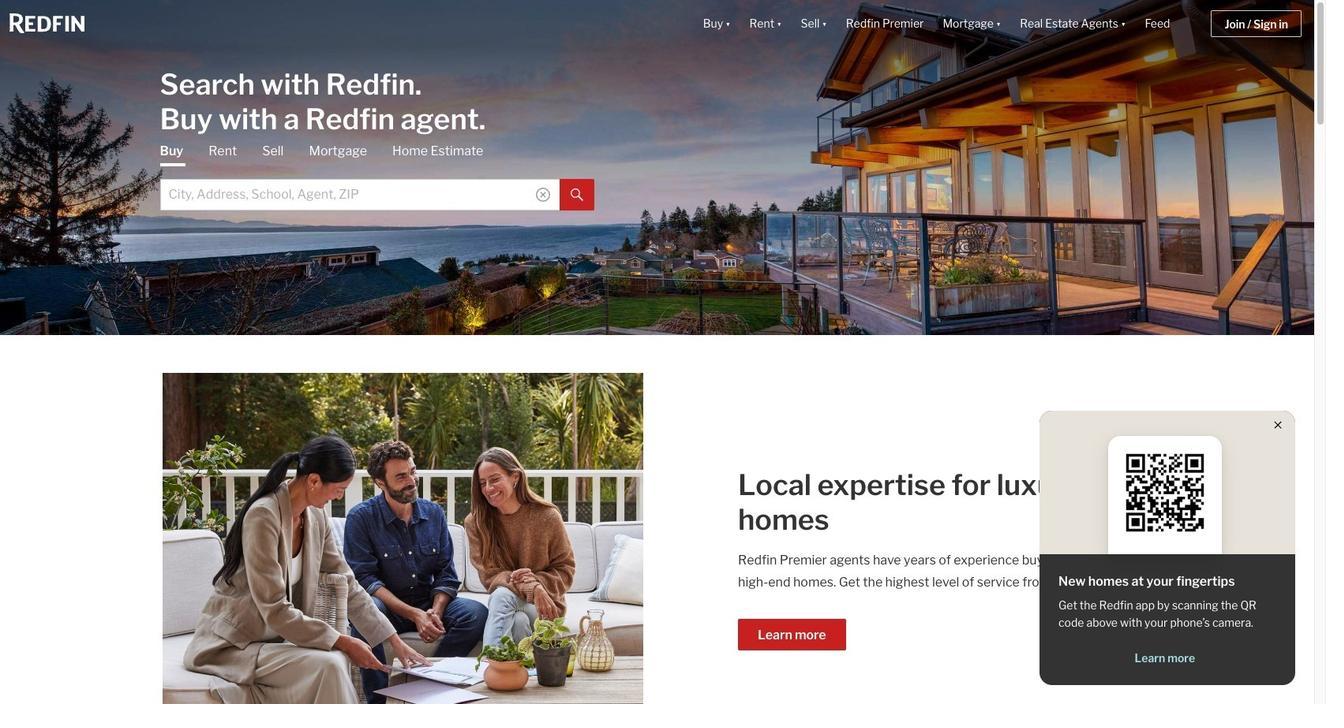 Task type: describe. For each thing, give the bounding box(es) containing it.
app install qr code image
[[1121, 449, 1209, 538]]

City, Address, School, Agent, ZIP search field
[[160, 179, 559, 210]]

a woman showing a document for a backyard consultation. image
[[163, 373, 644, 705]]



Task type: locate. For each thing, give the bounding box(es) containing it.
search input image
[[536, 187, 550, 202]]

submit search image
[[570, 189, 583, 201]]

tab list
[[160, 142, 594, 210]]



Task type: vqa. For each thing, say whether or not it's contained in the screenshot.
submit search icon
yes



